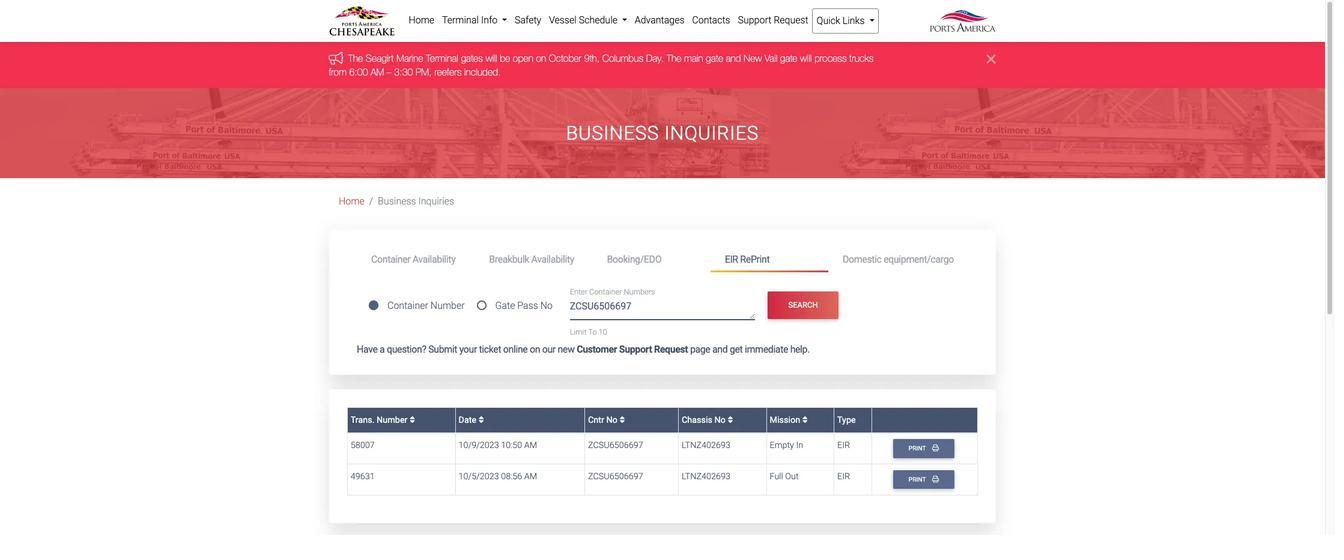 Task type: locate. For each thing, give the bounding box(es) containing it.
zcsu6506697 for 10/9/2023 10:50 am
[[588, 441, 643, 451]]

gate right main
[[706, 53, 724, 64]]

1 gate from the left
[[706, 53, 724, 64]]

our
[[542, 344, 556, 356]]

58007
[[351, 441, 375, 451]]

1 sort image from the left
[[620, 416, 625, 425]]

2 print from the top
[[909, 476, 928, 484]]

terminal up reefers
[[426, 53, 459, 64]]

sort image inside mission link
[[802, 416, 808, 425]]

no for cntr no
[[606, 415, 618, 426]]

0 vertical spatial inquiries
[[665, 122, 759, 145]]

links
[[843, 15, 865, 26]]

0 horizontal spatial home
[[339, 196, 364, 207]]

0 vertical spatial home link
[[405, 8, 438, 32]]

1 vertical spatial container
[[589, 288, 622, 297]]

terminal inside "terminal info" link
[[442, 14, 479, 26]]

10:50
[[501, 441, 522, 451]]

1 vertical spatial business
[[378, 196, 416, 207]]

no right pass
[[541, 300, 553, 312]]

new
[[558, 344, 575, 356]]

eir right "out"
[[837, 472, 850, 482]]

10/5/2023
[[459, 472, 499, 482]]

2 print link from the top
[[893, 471, 954, 490]]

2 vertical spatial eir
[[837, 472, 850, 482]]

2 print image from the top
[[932, 476, 939, 483]]

1 horizontal spatial number
[[431, 300, 465, 312]]

your
[[459, 344, 477, 356]]

the seagirt marine terminal gates will be open on october 9th, columbus day. the main gate and new vail gate will process trucks from 6:00 am – 3:30 pm, reefers included. alert
[[0, 42, 1325, 88]]

1 horizontal spatial sort image
[[479, 416, 484, 425]]

will left the be
[[486, 53, 498, 64]]

mission link
[[770, 415, 808, 426]]

availability inside container availability link
[[413, 254, 456, 265]]

gate
[[706, 53, 724, 64], [781, 53, 798, 64]]

sort image up '10/9/2023'
[[479, 416, 484, 425]]

10/5/2023 08:56 am
[[459, 472, 537, 482]]

am inside the seagirt marine terminal gates will be open on october 9th, columbus day. the main gate and new vail gate will process trucks from 6:00 am – 3:30 pm, reefers included.
[[371, 67, 384, 77]]

0 vertical spatial terminal
[[442, 14, 479, 26]]

sort image right 'cntr'
[[620, 416, 625, 425]]

container up container number
[[371, 254, 411, 265]]

0 vertical spatial on
[[536, 53, 547, 64]]

1 vertical spatial request
[[654, 344, 688, 356]]

2 horizontal spatial no
[[715, 415, 726, 426]]

9th,
[[585, 53, 600, 64]]

1 vertical spatial number
[[377, 415, 408, 426]]

1 vertical spatial home link
[[339, 196, 364, 207]]

1 vertical spatial support
[[619, 344, 652, 356]]

1 vertical spatial print link
[[893, 471, 954, 490]]

submit
[[428, 344, 457, 356]]

request left the quick
[[774, 14, 809, 26]]

0 vertical spatial print link
[[893, 440, 954, 459]]

support
[[738, 14, 772, 26], [619, 344, 652, 356]]

eir down type
[[837, 441, 850, 451]]

will left the process
[[801, 53, 812, 64]]

terminal
[[442, 14, 479, 26], [426, 53, 459, 64]]

1 vertical spatial and
[[712, 344, 728, 356]]

sort image
[[620, 416, 625, 425], [728, 416, 733, 425], [802, 416, 808, 425]]

1 vertical spatial home
[[339, 196, 364, 207]]

quick
[[817, 15, 840, 26]]

0 horizontal spatial will
[[486, 53, 498, 64]]

advantages
[[635, 14, 685, 26]]

2 sort image from the left
[[728, 416, 733, 425]]

the right day.
[[667, 53, 682, 64]]

print link
[[893, 440, 954, 459], [893, 471, 954, 490]]

date
[[459, 415, 479, 426]]

container
[[371, 254, 411, 265], [589, 288, 622, 297], [387, 300, 428, 312]]

customer
[[577, 344, 617, 356]]

2 sort image from the left
[[479, 416, 484, 425]]

no
[[541, 300, 553, 312], [606, 415, 618, 426], [715, 415, 726, 426]]

0 horizontal spatial number
[[377, 415, 408, 426]]

number up submit
[[431, 300, 465, 312]]

print for out
[[909, 476, 928, 484]]

1 horizontal spatial business
[[566, 122, 659, 145]]

1 horizontal spatial home
[[409, 14, 434, 26]]

availability for breakbulk availability
[[531, 254, 574, 265]]

print image for empty in
[[932, 445, 939, 452]]

0 horizontal spatial the
[[348, 53, 363, 64]]

availability for container availability
[[413, 254, 456, 265]]

sort image right chassis
[[728, 416, 733, 425]]

gate right vail
[[781, 53, 798, 64]]

customer support request link
[[577, 344, 688, 356]]

1 vertical spatial ltnz402693
[[682, 472, 730, 482]]

2 ltnz402693 from the top
[[682, 472, 730, 482]]

0 horizontal spatial business inquiries
[[378, 196, 454, 207]]

1 horizontal spatial support
[[738, 14, 772, 26]]

0 horizontal spatial inquiries
[[418, 196, 454, 207]]

1 horizontal spatial sort image
[[728, 416, 733, 425]]

0 horizontal spatial gate
[[706, 53, 724, 64]]

and left new
[[726, 53, 741, 64]]

2 gate from the left
[[781, 53, 798, 64]]

0 vertical spatial number
[[431, 300, 465, 312]]

1 vertical spatial print
[[909, 476, 928, 484]]

sort image for date
[[479, 416, 484, 425]]

0 vertical spatial print
[[909, 445, 928, 453]]

0 vertical spatial am
[[371, 67, 384, 77]]

1 horizontal spatial inquiries
[[665, 122, 759, 145]]

availability up enter
[[531, 254, 574, 265]]

on right open
[[536, 53, 547, 64]]

on left the our
[[530, 344, 540, 356]]

sort image inside cntr no "link"
[[620, 416, 625, 425]]

print image
[[932, 445, 939, 452], [932, 476, 939, 483]]

print link for full out
[[893, 471, 954, 490]]

the
[[348, 53, 363, 64], [667, 53, 682, 64]]

1 horizontal spatial availability
[[531, 254, 574, 265]]

sort image inside date link
[[479, 416, 484, 425]]

inquiries
[[665, 122, 759, 145], [418, 196, 454, 207]]

sort image for trans. number
[[410, 416, 415, 425]]

on inside the seagirt marine terminal gates will be open on october 9th, columbus day. the main gate and new vail gate will process trucks from 6:00 am – 3:30 pm, reefers included.
[[536, 53, 547, 64]]

10
[[599, 328, 607, 337]]

on
[[536, 53, 547, 64], [530, 344, 540, 356]]

0 vertical spatial container
[[371, 254, 411, 265]]

0 vertical spatial business
[[566, 122, 659, 145]]

home for the right home link
[[409, 14, 434, 26]]

terminal left info
[[442, 14, 479, 26]]

ltnz402693 for full
[[682, 472, 730, 482]]

limit to 10
[[570, 328, 607, 337]]

bullhorn image
[[329, 52, 348, 65]]

1 horizontal spatial will
[[801, 53, 812, 64]]

container availability link
[[357, 249, 475, 271]]

pass
[[517, 300, 538, 312]]

container right enter
[[589, 288, 622, 297]]

terminal inside the seagirt marine terminal gates will be open on october 9th, columbus day. the main gate and new vail gate will process trucks from 6:00 am – 3:30 pm, reefers included.
[[426, 53, 459, 64]]

request
[[774, 14, 809, 26], [654, 344, 688, 356]]

1 vertical spatial zcsu6506697
[[588, 472, 643, 482]]

no right 'cntr'
[[606, 415, 618, 426]]

home link
[[405, 8, 438, 32], [339, 196, 364, 207]]

1 print image from the top
[[932, 445, 939, 452]]

business inquiries
[[566, 122, 759, 145], [378, 196, 454, 207]]

1 ltnz402693 from the top
[[682, 441, 730, 451]]

get
[[730, 344, 743, 356]]

the up 6:00
[[348, 53, 363, 64]]

sort image inside "trans. number" link
[[410, 416, 415, 425]]

gates
[[461, 53, 483, 64]]

eir for empty in
[[837, 441, 850, 451]]

1 zcsu6506697 from the top
[[588, 441, 643, 451]]

sort image
[[410, 416, 415, 425], [479, 416, 484, 425]]

0 horizontal spatial home link
[[339, 196, 364, 207]]

1 print link from the top
[[893, 440, 954, 459]]

0 vertical spatial zcsu6506697
[[588, 441, 643, 451]]

number
[[431, 300, 465, 312], [377, 415, 408, 426]]

open
[[513, 53, 534, 64]]

have
[[357, 344, 378, 356]]

1 horizontal spatial no
[[606, 415, 618, 426]]

0 horizontal spatial business
[[378, 196, 416, 207]]

availability inside breakbulk availability link
[[531, 254, 574, 265]]

advantages link
[[631, 8, 688, 32]]

1 vertical spatial inquiries
[[418, 196, 454, 207]]

1 sort image from the left
[[410, 416, 415, 425]]

enter container numbers
[[570, 288, 655, 297]]

sort image right trans.
[[410, 416, 415, 425]]

safety link
[[511, 8, 545, 32]]

1 horizontal spatial the
[[667, 53, 682, 64]]

request left page
[[654, 344, 688, 356]]

0 vertical spatial request
[[774, 14, 809, 26]]

1 the from the left
[[348, 53, 363, 64]]

mission
[[770, 415, 802, 426]]

1 print from the top
[[909, 445, 928, 453]]

support request link
[[734, 8, 812, 32]]

chassis no link
[[682, 415, 733, 426]]

number for trans. number
[[377, 415, 408, 426]]

0 vertical spatial print image
[[932, 445, 939, 452]]

am right 10:50
[[524, 441, 537, 451]]

and inside the seagirt marine terminal gates will be open on october 9th, columbus day. the main gate and new vail gate will process trucks from 6:00 am – 3:30 pm, reefers included.
[[726, 53, 741, 64]]

no right chassis
[[715, 415, 726, 426]]

2 horizontal spatial sort image
[[802, 416, 808, 425]]

08:56
[[501, 472, 522, 482]]

am right 08:56
[[524, 472, 537, 482]]

0 vertical spatial and
[[726, 53, 741, 64]]

columbus
[[603, 53, 644, 64]]

help.
[[790, 344, 810, 356]]

0 vertical spatial ltnz402693
[[682, 441, 730, 451]]

0 horizontal spatial availability
[[413, 254, 456, 265]]

1 horizontal spatial business inquiries
[[566, 122, 759, 145]]

vessel
[[549, 14, 577, 26]]

chassis
[[682, 415, 712, 426]]

sort image for chassis no
[[728, 416, 733, 425]]

1 horizontal spatial request
[[774, 14, 809, 26]]

vessel schedule
[[549, 14, 620, 26]]

1 horizontal spatial gate
[[781, 53, 798, 64]]

0 horizontal spatial sort image
[[620, 416, 625, 425]]

search
[[789, 301, 818, 310]]

49631
[[351, 472, 375, 482]]

domestic equipment/cargo link
[[828, 249, 968, 271]]

support right customer
[[619, 344, 652, 356]]

and left get on the bottom right
[[712, 344, 728, 356]]

info
[[481, 14, 498, 26]]

support up new
[[738, 14, 772, 26]]

container up the question?
[[387, 300, 428, 312]]

container availability
[[371, 254, 456, 265]]

1 vertical spatial eir
[[837, 441, 850, 451]]

the seagirt marine terminal gates will be open on october 9th, columbus day. the main gate and new vail gate will process trucks from 6:00 am – 3:30 pm, reefers included.
[[329, 53, 874, 77]]

eir left reprint
[[725, 254, 738, 265]]

sort image up in
[[802, 416, 808, 425]]

1 vertical spatial print image
[[932, 476, 939, 483]]

sort image inside the chassis no link
[[728, 416, 733, 425]]

0 horizontal spatial sort image
[[410, 416, 415, 425]]

0 horizontal spatial request
[[654, 344, 688, 356]]

0 vertical spatial support
[[738, 14, 772, 26]]

breakbulk availability
[[489, 254, 574, 265]]

zcsu6506697
[[588, 441, 643, 451], [588, 472, 643, 482]]

1 availability from the left
[[413, 254, 456, 265]]

2 availability from the left
[[531, 254, 574, 265]]

booking/edo
[[607, 254, 662, 265]]

am left –
[[371, 67, 384, 77]]

0 vertical spatial home
[[409, 14, 434, 26]]

2 vertical spatial am
[[524, 472, 537, 482]]

to
[[588, 328, 597, 337]]

ltnz402693
[[682, 441, 730, 451], [682, 472, 730, 482]]

and
[[726, 53, 741, 64], [712, 344, 728, 356]]

2 vertical spatial container
[[387, 300, 428, 312]]

3:30
[[395, 67, 413, 77]]

trucks
[[850, 53, 874, 64]]

the seagirt marine terminal gates will be open on october 9th, columbus day. the main gate and new vail gate will process trucks from 6:00 am – 3:30 pm, reefers included. link
[[329, 53, 874, 77]]

number right trans.
[[377, 415, 408, 426]]

included.
[[465, 67, 501, 77]]

3 sort image from the left
[[802, 416, 808, 425]]

2 zcsu6506697 from the top
[[588, 472, 643, 482]]

equipment/cargo
[[884, 254, 954, 265]]

1 vertical spatial am
[[524, 441, 537, 451]]

1 vertical spatial terminal
[[426, 53, 459, 64]]

availability up container number
[[413, 254, 456, 265]]



Task type: vqa. For each thing, say whether or not it's contained in the screenshot.
bottommost THE "PRINT" ICON
yes



Task type: describe. For each thing, give the bounding box(es) containing it.
breakbulk availability link
[[475, 249, 593, 271]]

container for container number
[[387, 300, 428, 312]]

domestic equipment/cargo
[[843, 254, 954, 265]]

eir for full out
[[837, 472, 850, 482]]

eir reprint link
[[711, 249, 828, 273]]

search button
[[768, 292, 839, 320]]

full out
[[770, 472, 799, 482]]

1 will from the left
[[486, 53, 498, 64]]

contacts link
[[688, 8, 734, 32]]

2 the from the left
[[667, 53, 682, 64]]

number for container number
[[431, 300, 465, 312]]

full
[[770, 472, 783, 482]]

marine
[[397, 53, 424, 64]]

safety
[[515, 14, 541, 26]]

am for 10/9/2023 10:50 am
[[524, 441, 537, 451]]

empty
[[770, 441, 794, 451]]

seagirt
[[366, 53, 394, 64]]

main
[[685, 53, 704, 64]]

gate pass no
[[495, 300, 553, 312]]

out
[[785, 472, 799, 482]]

vail
[[765, 53, 778, 64]]

contacts
[[692, 14, 730, 26]]

gate
[[495, 300, 515, 312]]

trans. number
[[351, 415, 410, 426]]

support request
[[738, 14, 809, 26]]

eir reprint
[[725, 254, 770, 265]]

limit
[[570, 328, 587, 337]]

pm,
[[416, 67, 432, 77]]

numbers
[[624, 288, 655, 297]]

ticket
[[479, 344, 501, 356]]

1 horizontal spatial home link
[[405, 8, 438, 32]]

type
[[837, 415, 856, 426]]

be
[[500, 53, 511, 64]]

–
[[387, 67, 392, 77]]

cntr no
[[588, 415, 620, 426]]

print for in
[[909, 445, 928, 453]]

booking/edo link
[[593, 249, 711, 271]]

quick links
[[817, 15, 867, 26]]

home for home link to the bottom
[[339, 196, 364, 207]]

Enter Container Numbers text field
[[570, 300, 755, 320]]

sort image for mission
[[802, 416, 808, 425]]

process
[[815, 53, 847, 64]]

cntr
[[588, 415, 604, 426]]

container number
[[387, 300, 465, 312]]

1 vertical spatial on
[[530, 344, 540, 356]]

10/9/2023 10:50 am
[[459, 441, 537, 451]]

zcsu6506697 for 10/5/2023 08:56 am
[[588, 472, 643, 482]]

have a question? submit your ticket online on our new customer support request page and get immediate help.
[[357, 344, 810, 356]]

day.
[[647, 53, 664, 64]]

sort image for cntr no
[[620, 416, 625, 425]]

container for container availability
[[371, 254, 411, 265]]

vessel schedule link
[[545, 8, 631, 32]]

1 vertical spatial business inquiries
[[378, 196, 454, 207]]

trans. number link
[[351, 415, 415, 426]]

domestic
[[843, 254, 882, 265]]

question?
[[387, 344, 426, 356]]

0 vertical spatial eir
[[725, 254, 738, 265]]

immediate
[[745, 344, 788, 356]]

10/9/2023
[[459, 441, 499, 451]]

chassis no
[[682, 415, 728, 426]]

page
[[690, 344, 710, 356]]

0 vertical spatial business inquiries
[[566, 122, 759, 145]]

a
[[380, 344, 385, 356]]

in
[[796, 441, 803, 451]]

terminal info link
[[438, 8, 511, 32]]

close image
[[987, 52, 996, 66]]

date link
[[459, 415, 484, 426]]

am for 10/5/2023 08:56 am
[[524, 472, 537, 482]]

print link for empty in
[[893, 440, 954, 459]]

6:00
[[350, 67, 368, 77]]

enter
[[570, 288, 588, 297]]

terminal info
[[442, 14, 500, 26]]

trans.
[[351, 415, 375, 426]]

0 horizontal spatial support
[[619, 344, 652, 356]]

october
[[549, 53, 582, 64]]

2 will from the left
[[801, 53, 812, 64]]

breakbulk
[[489, 254, 529, 265]]

no for chassis no
[[715, 415, 726, 426]]

reefers
[[435, 67, 462, 77]]

new
[[744, 53, 762, 64]]

from
[[329, 67, 347, 77]]

print image for full out
[[932, 476, 939, 483]]

0 horizontal spatial no
[[541, 300, 553, 312]]

ltnz402693 for empty
[[682, 441, 730, 451]]

empty in
[[770, 441, 803, 451]]



